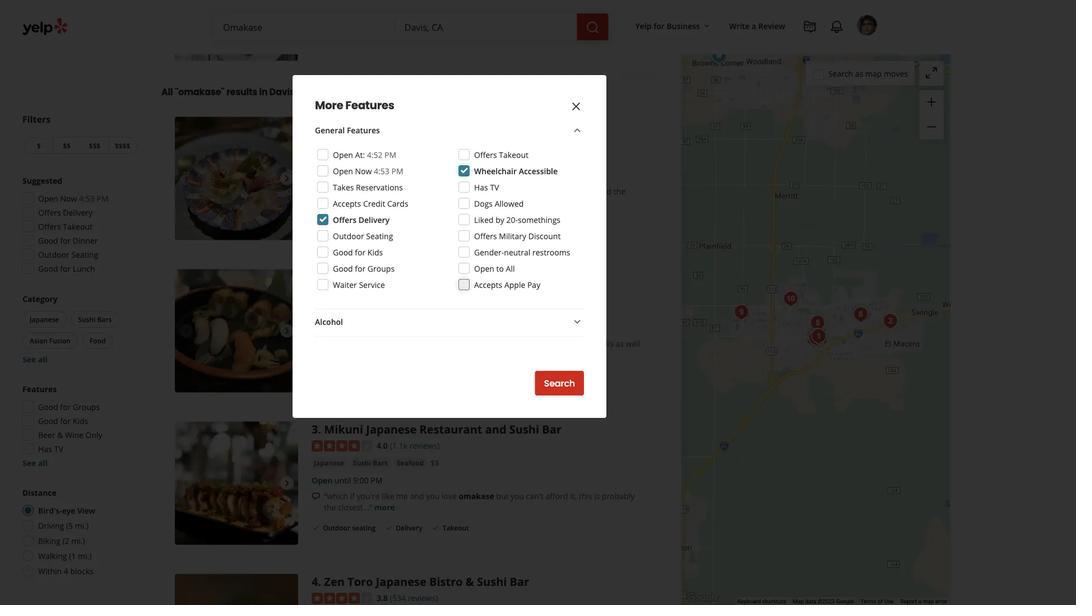 Task type: locate. For each thing, give the bounding box(es) containing it.
0 vertical spatial 4:53
[[374, 166, 390, 176]]

food
[[90, 336, 106, 345]]

1 horizontal spatial has tv
[[474, 182, 499, 193]]

fusion
[[49, 336, 71, 345]]

open for open now
[[333, 149, 353, 160]]

mi.) right (2
[[71, 536, 85, 546]]

1 horizontal spatial good for kids
[[333, 247, 383, 258]]

bars for sushi bars button on top of the food
[[97, 315, 112, 324]]

terms of use link
[[861, 599, 894, 605]]

lunch
[[73, 263, 95, 274]]

1 vertical spatial mi.)
[[71, 536, 85, 546]]

category
[[22, 294, 58, 304]]

2 vertical spatial $$
[[431, 458, 440, 469]]

2 see all button from the top
[[22, 458, 48, 469]]

0 horizontal spatial seating
[[71, 249, 98, 260]]

2 horizontal spatial in
[[584, 6, 591, 17]]

1 next image from the top
[[280, 324, 294, 338]]

unique
[[392, 6, 418, 17]]

see all down asian
[[22, 354, 48, 365]]

all inside more features dialog
[[506, 263, 515, 274]]

"i
[[324, 186, 329, 197]]

1 4.0 link from the top
[[377, 287, 388, 299]]

2 vertical spatial outdoor seating
[[323, 524, 376, 533]]

tv down beer & wine only
[[54, 444, 63, 454]]

4.0 left (1.1k
[[377, 440, 388, 451]]

$$$$ button
[[108, 137, 137, 154]]

apple
[[505, 280, 526, 290]]

1 horizontal spatial bar
[[542, 422, 562, 437]]

0 vertical spatial good for groups
[[333, 263, 395, 274]]

bar
[[542, 422, 562, 437], [510, 574, 529, 590]]

accepts
[[333, 198, 361, 209], [474, 280, 503, 290]]

until for mikuni
[[335, 475, 351, 486]]

(1.1k reviews) link
[[390, 439, 440, 451]]

takeout down spices
[[443, 39, 469, 49]]

1 vertical spatial reviews)
[[408, 593, 438, 604]]

accepts for accepts apple pay
[[474, 280, 503, 290]]

me
[[396, 491, 408, 502]]

2 4.0 from the top
[[377, 440, 388, 451]]

1 4.0 from the top
[[377, 288, 388, 299]]

bars inside group
[[97, 315, 112, 324]]

1 vertical spatial 16 speech v2 image
[[312, 492, 321, 501]]

sushi bars up 9:30
[[353, 306, 388, 315]]

accepts down open to all
[[474, 280, 503, 290]]

1 . from the top
[[318, 117, 321, 132]]

"which if you're like me and you love omakase
[[324, 491, 494, 502]]

alcohol
[[315, 317, 343, 327]]

4:53 up reservations
[[374, 166, 390, 176]]

pm for but you can't afford it, this is probably the closest..."
[[371, 475, 383, 486]]

more link down like at bottom
[[374, 502, 395, 513]]

to up the 'accepts apple pay'
[[497, 263, 504, 274]]

2 vertical spatial as
[[324, 350, 332, 360]]

1 vertical spatial see
[[22, 458, 36, 469]]

san
[[593, 6, 606, 17]]

0 horizontal spatial &
[[57, 430, 63, 440]]

got up or..."
[[357, 338, 369, 349]]

huku
[[324, 269, 355, 285]]

got left the various
[[556, 338, 567, 349]]

all up the 'accepts apple pay'
[[506, 263, 515, 274]]

as left well
[[616, 338, 624, 349]]

until left 9:30
[[335, 323, 351, 333]]

open up "which
[[312, 475, 333, 486]]

0 vertical spatial map
[[866, 68, 882, 79]]

3 outdoor seating from the top
[[323, 524, 376, 533]]

japanese link for mikuni
[[312, 458, 347, 469]]

features up 1 . hikari sushi & omakase
[[346, 98, 394, 113]]

1 vertical spatial as
[[616, 338, 624, 349]]

0 vertical spatial $$
[[63, 141, 71, 150]]

0 vertical spatial until
[[335, 323, 351, 333]]

huku japanese bistro image
[[175, 269, 298, 393], [880, 310, 902, 333]]

4.0 link for 2nd 4 star rating image from the top
[[377, 439, 388, 451]]

rolls
[[598, 338, 614, 349]]

1 vertical spatial see all button
[[22, 458, 48, 469]]

sushi bars up opens
[[314, 153, 349, 163]]

16 checkmark v2 image up 'california'
[[312, 39, 321, 48]]

1 seating from the top
[[352, 39, 376, 49]]

bars for sushi bars button above opens
[[334, 153, 349, 163]]

0 horizontal spatial now
[[60, 193, 77, 204]]

open now 4:53 pm up takes reservations
[[333, 166, 403, 176]]

0 horizontal spatial bar
[[510, 574, 529, 590]]

only
[[86, 430, 102, 440]]

all inside "i took my wife and a few friends here on a wednesday night and they all loved the omakase !" more
[[582, 186, 590, 197]]

the left big
[[371, 338, 383, 349]]

3.8 star rating image
[[312, 593, 372, 605]]

3 . from the top
[[318, 422, 321, 437]]

sushi bars link
[[312, 153, 351, 164], [351, 305, 390, 316], [351, 458, 390, 469]]

seating down accepts credit cards
[[352, 219, 376, 228]]

2 slideshow element from the top
[[175, 117, 298, 240]]

by
[[496, 214, 505, 225]]

tv inside more features dialog
[[490, 182, 499, 193]]

open now 4:53 pm down the suggested
[[38, 193, 109, 204]]

offers delivery
[[38, 207, 93, 218], [333, 214, 390, 225]]

1 see all from the top
[[22, 354, 48, 365]]

see
[[22, 354, 36, 365], [22, 458, 36, 469]]

2 next image from the top
[[280, 477, 294, 490]]

and inside "burma eat brings unique flavor and spices that has been very popular in san francisco bay area to davis."
[[443, 6, 457, 17]]

my inside "platter and my other friends got various rolls as well as one or...""
[[493, 338, 504, 349]]

1 horizontal spatial omakase
[[406, 117, 458, 132]]

in left 7
[[339, 170, 346, 181]]

brings
[[367, 6, 390, 17]]

japanese button up the alcohol
[[312, 305, 347, 316]]

slideshow element for 1
[[175, 117, 298, 240]]

0 vertical spatial see all
[[22, 354, 48, 365]]

to inside "burma eat brings unique flavor and spices that has been very popular in san francisco bay area to davis."
[[358, 18, 365, 28]]

1 previous image from the top
[[179, 324, 193, 338]]

1 vertical spatial more
[[368, 197, 389, 208]]

sushi bars button up the food
[[71, 311, 119, 328]]

one
[[334, 350, 348, 360]]

1 until from the top
[[335, 323, 351, 333]]

friends
[[418, 186, 443, 197], [528, 338, 554, 349]]

0 vertical spatial has tv
[[474, 182, 499, 193]]

0 horizontal spatial 4:53
[[79, 193, 95, 204]]

bistro up alcohol dropdown button
[[411, 269, 444, 285]]

cards
[[387, 198, 409, 209]]

groups inside more features dialog
[[368, 263, 395, 274]]

see all button down asian
[[22, 354, 48, 365]]

more link for japanese
[[374, 502, 395, 513]]

0 horizontal spatial tv
[[54, 444, 63, 454]]

option group
[[19, 487, 139, 580]]

0 vertical spatial good for kids
[[333, 247, 383, 258]]

features inside 'dropdown button'
[[347, 125, 380, 135]]

None search field
[[214, 13, 611, 40]]

good for kids inside more features dialog
[[333, 247, 383, 258]]

takes reservations
[[333, 182, 403, 193]]

friends right other
[[528, 338, 554, 349]]

1 horizontal spatial all
[[506, 263, 515, 274]]

zoom out image
[[925, 120, 939, 134]]

sushi bars link up 9:30
[[351, 305, 390, 316]]

0 vertical spatial 4.0 link
[[377, 287, 388, 299]]

1 vertical spatial my
[[493, 338, 504, 349]]

0 vertical spatial more link
[[394, 18, 415, 28]]

tv inside group
[[54, 444, 63, 454]]

seating for japanese
[[352, 524, 376, 533]]

(1.1k
[[390, 440, 408, 451]]

1 horizontal spatial 16 checkmark v2 image
[[385, 39, 394, 48]]

toro
[[348, 574, 373, 590]]

1 vertical spatial groups
[[73, 402, 100, 412]]

0 vertical spatial omakase
[[406, 117, 458, 132]]

1 vertical spatial to
[[497, 263, 504, 274]]

this
[[579, 491, 592, 502]]

zoom in image
[[925, 95, 939, 109]]

sushi bars link up 9:00
[[351, 458, 390, 469]]

hikari
[[324, 117, 359, 132]]

16 checkmark v2 image
[[312, 39, 321, 48], [385, 39, 394, 48]]

delivery up dinner
[[63, 207, 93, 218]]

2 you from the left
[[511, 491, 524, 502]]

japanese up the (534
[[376, 574, 427, 590]]

zen toro japanese bistro & sushi bar image
[[806, 325, 829, 347]]

$$ left the '$$$' button
[[63, 141, 71, 150]]

the down "which
[[324, 502, 336, 513]]

sushi inside group
[[78, 315, 95, 324]]

1 horizontal spatial offers delivery
[[333, 214, 390, 225]]

1 vertical spatial wife
[[340, 338, 355, 349]]

map left error
[[923, 599, 934, 605]]

!"
[[361, 197, 366, 208]]

9:00
[[353, 475, 369, 486]]

0 horizontal spatial the
[[324, 502, 336, 513]]

(1.1k reviews)
[[390, 440, 440, 451]]

search image
[[586, 21, 600, 34]]

zen toro japanese bistro & sushi bar link
[[324, 574, 529, 590]]

open left at:
[[333, 149, 353, 160]]

good for dinner
[[38, 235, 98, 246]]

1 vertical spatial features
[[347, 125, 380, 135]]

open
[[333, 149, 353, 160], [333, 166, 353, 176], [38, 193, 58, 204], [474, 263, 495, 274], [312, 323, 333, 333], [312, 475, 333, 486]]

more features
[[315, 98, 394, 113]]

1 vertical spatial more link
[[368, 197, 389, 208]]

16 checkmark v2 image for delivery
[[385, 39, 394, 48]]

0 vertical spatial seating
[[366, 231, 393, 241]]

wife inside "i took my wife and a few friends here on a wednesday night and they all loved the omakase !" more
[[363, 186, 378, 197]]

kids up wine
[[73, 416, 88, 426]]

takeout inside more features dialog
[[499, 149, 529, 160]]

0 vertical spatial in
[[584, 6, 591, 17]]

use
[[885, 599, 894, 605]]

$$$$ inside button
[[115, 141, 130, 150]]

more link right !"
[[368, 197, 389, 208]]

but
[[496, 491, 509, 502]]

bars for sushi bars button on top of 9:00
[[373, 458, 388, 468]]

japanese link up the alcohol
[[312, 305, 347, 316]]

outdoor up good for lunch
[[38, 249, 69, 260]]

1 vertical spatial 4.0 link
[[377, 439, 388, 451]]

japanese button up 'open until 9:00 pm'
[[312, 458, 347, 469]]

accepts for accepts credit cards
[[333, 198, 361, 209]]

0 vertical spatial japanese link
[[355, 153, 390, 164]]

japanese up the alcohol
[[314, 306, 344, 315]]

2 vertical spatial sushi bars link
[[351, 458, 390, 469]]

0 vertical spatial groups
[[368, 263, 395, 274]]

16 speech v2 image
[[312, 8, 321, 17], [312, 340, 321, 349]]

they
[[564, 186, 580, 197]]

japanese button
[[355, 153, 390, 164], [312, 305, 347, 316], [22, 311, 66, 328], [312, 458, 347, 469]]

0 horizontal spatial as
[[324, 350, 332, 360]]

omakase
[[406, 117, 458, 132], [324, 197, 361, 208]]

see all button up "distance"
[[22, 458, 48, 469]]

. down more in the top of the page
[[318, 117, 321, 132]]

0 vertical spatial mi.)
[[75, 521, 89, 531]]

4 inside option group
[[64, 566, 68, 577]]

in left davis,
[[259, 86, 268, 98]]

1 vertical spatial all
[[506, 263, 515, 274]]

all right they in the top of the page
[[582, 186, 590, 197]]

16 checkmark v2 image
[[432, 39, 441, 48], [312, 219, 321, 228], [385, 219, 394, 228], [312, 524, 321, 533], [385, 524, 394, 533], [432, 524, 441, 533]]

sushi bars up 9:00
[[353, 458, 388, 468]]

now down the suggested
[[60, 193, 77, 204]]

sushi bars for sushi bars button over 9:30
[[353, 306, 388, 315]]

in left the san
[[584, 6, 591, 17]]

to down eat
[[358, 18, 365, 28]]

1 horizontal spatial open now 4:53 pm
[[333, 166, 403, 176]]

now inside more features dialog
[[355, 166, 372, 176]]

reviews) down 3 . mikuni japanese restaurant and sushi bar
[[410, 440, 440, 451]]

2 vertical spatial mi.)
[[78, 551, 92, 562]]

more link for sushi
[[368, 197, 389, 208]]

4:53 up dinner
[[79, 193, 95, 204]]

pm right 9:00
[[371, 475, 383, 486]]

0 horizontal spatial has
[[38, 444, 52, 454]]

my for wife
[[350, 186, 361, 197]]

2 . from the top
[[318, 269, 321, 285]]

1 4 star rating image from the top
[[312, 288, 372, 299]]

0 horizontal spatial got
[[357, 338, 369, 349]]

1 vertical spatial good for groups
[[38, 402, 100, 412]]

$$$$
[[115, 141, 130, 150], [395, 153, 413, 164]]

next image
[[280, 172, 294, 185]]

features for more features
[[346, 98, 394, 113]]

open now 4:53 pm inside group
[[38, 193, 109, 204]]

kids up 2 . huku japanese bistro
[[368, 247, 383, 258]]

search as map moves
[[829, 68, 908, 79]]

all
[[161, 86, 173, 98], [506, 263, 515, 274]]

bird's-
[[38, 506, 62, 516]]

japanese button for top the japanese link
[[355, 153, 390, 164]]

see all button for features
[[22, 458, 48, 469]]

open for offers delivery
[[38, 193, 58, 204]]

4 star rating image
[[312, 288, 372, 299], [312, 441, 372, 452]]

and right platter
[[477, 338, 491, 349]]

open for "my wife got the big
[[312, 323, 333, 333]]

write a review link
[[725, 16, 790, 36]]

pm for open now 4:53 pm
[[385, 149, 397, 160]]

2 outdoor seating from the top
[[323, 219, 376, 228]]

has tv inside more features dialog
[[474, 182, 499, 193]]

search inside button
[[544, 377, 575, 390]]

few
[[402, 186, 416, 197]]

1 horizontal spatial $$
[[395, 306, 404, 316]]

2 16 speech v2 image from the top
[[312, 340, 321, 349]]

distance
[[22, 488, 57, 498]]

1 horizontal spatial in
[[339, 170, 346, 181]]

notifications image
[[830, 20, 844, 34]]

search down the various
[[544, 377, 575, 390]]

gender-neutral restrooms
[[474, 247, 571, 258]]

1 horizontal spatial got
[[556, 338, 567, 349]]

on
[[464, 186, 474, 197]]

1 see from the top
[[22, 354, 36, 365]]

1 horizontal spatial outdoor seating
[[333, 231, 393, 241]]

1 horizontal spatial has
[[474, 182, 488, 193]]

more link
[[394, 18, 415, 28], [368, 197, 389, 208], [374, 502, 395, 513]]

2 horizontal spatial as
[[856, 68, 864, 79]]

1 vertical spatial map
[[923, 599, 934, 605]]

eat
[[354, 6, 365, 17]]

offers takeout inside more features dialog
[[474, 149, 529, 160]]

3 slideshow element from the top
[[175, 269, 298, 393]]

0 vertical spatial bistro
[[411, 269, 444, 285]]

suggested
[[22, 175, 62, 186]]

0 horizontal spatial friends
[[418, 186, 443, 197]]

various
[[569, 338, 596, 349]]

my
[[350, 186, 361, 197], [493, 338, 504, 349]]

previous image for 3
[[179, 477, 193, 490]]

. left zen
[[318, 574, 321, 590]]

4.0 link for second 4 star rating image from the bottom of the page
[[377, 287, 388, 299]]

0 horizontal spatial search
[[544, 377, 575, 390]]

0 horizontal spatial all
[[161, 86, 173, 98]]

search for search as map moves
[[829, 68, 854, 79]]

seating down dinner
[[71, 249, 98, 260]]

1 16 checkmark v2 image from the left
[[312, 39, 321, 48]]

more link down the unique
[[394, 18, 415, 28]]

0 horizontal spatial open now 4:53 pm
[[38, 193, 109, 204]]

love
[[442, 491, 457, 502]]

all for category
[[38, 354, 48, 365]]

outdoor seating for mikuni
[[323, 524, 376, 533]]

good for groups inside group
[[38, 402, 100, 412]]

map region
[[550, 45, 981, 606]]

1 16 speech v2 image from the top
[[312, 8, 321, 17]]

1 vertical spatial has tv
[[38, 444, 63, 454]]

next image
[[280, 324, 294, 338], [280, 477, 294, 490]]

mi.) for driving (5 mi.)
[[75, 521, 89, 531]]

report
[[901, 599, 918, 605]]

open at: 4:52 pm
[[333, 149, 397, 160]]

1 horizontal spatial to
[[497, 263, 504, 274]]

. for 1
[[318, 117, 321, 132]]

. for 2
[[318, 269, 321, 285]]

asian
[[30, 336, 47, 345]]

1 vertical spatial until
[[335, 475, 351, 486]]

loved
[[592, 186, 612, 197]]

1 vertical spatial search
[[544, 377, 575, 390]]

bars down 'service'
[[373, 306, 388, 315]]

2 vertical spatial seating
[[352, 524, 376, 533]]

offers up the wheelchair
[[474, 149, 497, 160]]

$$ for 2
[[395, 306, 404, 316]]

1 horizontal spatial wife
[[363, 186, 378, 197]]

offers takeout up the wheelchair
[[474, 149, 529, 160]]

1 vertical spatial all
[[38, 354, 48, 365]]

discount
[[529, 231, 561, 241]]

restrooms
[[533, 247, 571, 258]]

1 vertical spatial tv
[[54, 444, 63, 454]]

outdoor seating down !"
[[323, 219, 376, 228]]

features for general features
[[347, 125, 380, 135]]

1 horizontal spatial good for groups
[[333, 263, 395, 274]]

pm right 4:52
[[385, 149, 397, 160]]

kids inside more features dialog
[[368, 247, 383, 258]]

open now 4:53 pm
[[333, 166, 403, 176], [38, 193, 109, 204]]

$$ for 3
[[431, 458, 440, 469]]

data
[[806, 599, 817, 605]]

16 speech v2 image for "burma eat brings unique flavor and spices that has been very popular in san francisco bay area to davis."
[[312, 8, 321, 17]]

4.0 link down the huku japanese bistro link
[[377, 287, 388, 299]]

bay
[[324, 18, 337, 28]]

offers delivery up good for dinner at the top
[[38, 207, 93, 218]]

16 speech v2 image
[[312, 187, 321, 196], [312, 492, 321, 501]]

afford
[[546, 491, 568, 502]]

and right me
[[410, 491, 424, 502]]

slideshow element
[[175, 0, 298, 61], [175, 117, 298, 240], [175, 269, 298, 393], [175, 422, 298, 545]]

pm up dinner
[[97, 193, 109, 204]]

japanese
[[358, 153, 388, 163], [357, 269, 408, 285], [314, 306, 344, 315], [30, 315, 59, 324], [366, 422, 417, 437], [314, 458, 344, 468], [376, 574, 427, 590]]

sushi bars up the food
[[78, 315, 112, 324]]

0 vertical spatial sushi bars link
[[312, 153, 351, 164]]

0 vertical spatial $$$$
[[115, 141, 130, 150]]

$$ up big
[[395, 306, 404, 316]]

1 vertical spatial $$
[[395, 306, 404, 316]]

2 16 speech v2 image from the top
[[312, 492, 321, 501]]

1 vertical spatial open now 4:53 pm
[[38, 193, 109, 204]]

seating
[[352, 39, 376, 49], [352, 219, 376, 228], [352, 524, 376, 533]]

4 star rating image down mikuni
[[312, 441, 372, 452]]

4 slideshow element from the top
[[175, 422, 298, 545]]

0 vertical spatial the
[[614, 186, 626, 197]]

filters
[[22, 113, 51, 125]]

0 vertical spatial all
[[161, 86, 173, 98]]

japanese button up min
[[355, 153, 390, 164]]

2 4.0 link from the top
[[377, 439, 388, 451]]

2 seating from the top
[[352, 219, 376, 228]]

0 vertical spatial see
[[22, 354, 36, 365]]

2 previous image from the top
[[179, 477, 193, 490]]

walking (1 mi.)
[[38, 551, 92, 562]]

sushi bars button up 9:00
[[351, 458, 390, 469]]

seating down closest..."
[[352, 524, 376, 533]]

0 vertical spatial my
[[350, 186, 361, 197]]

outdoor seating for hikari
[[323, 219, 376, 228]]

$$$$ right $$$
[[115, 141, 130, 150]]

slideshow element for 3
[[175, 422, 298, 545]]

myu myu image
[[806, 323, 828, 346]]

0 horizontal spatial offers takeout
[[38, 221, 93, 232]]

platter
[[450, 338, 475, 349]]

1 vertical spatial japanese link
[[312, 305, 347, 316]]

previous image
[[179, 172, 193, 185]]

my for other
[[493, 338, 504, 349]]

japanese inside group
[[30, 315, 59, 324]]

close image
[[570, 100, 583, 113]]

4:53
[[374, 166, 390, 176], [79, 193, 95, 204]]

2 until from the top
[[335, 475, 351, 486]]

16 speech v2 image left the "my
[[312, 340, 321, 349]]

sushi bars for sushi bars button on top of the food
[[78, 315, 112, 324]]

next image for 2 . huku japanese bistro
[[280, 324, 294, 338]]

all left "omakase"
[[161, 86, 173, 98]]

previous image
[[179, 324, 193, 338], [179, 477, 193, 490]]

1 16 speech v2 image from the top
[[312, 187, 321, 196]]

0 vertical spatial has
[[474, 182, 488, 193]]

2 got from the left
[[556, 338, 567, 349]]

and inside "platter and my other friends got various rolls as well as one or...""
[[477, 338, 491, 349]]

now
[[355, 166, 372, 176], [60, 193, 77, 204]]

2 see all from the top
[[22, 458, 48, 469]]

terms of use
[[861, 599, 894, 605]]

bars up the food
[[97, 315, 112, 324]]

0 vertical spatial to
[[358, 18, 365, 28]]

1 vertical spatial outdoor seating
[[323, 219, 376, 228]]

24 chevron down v2 image
[[571, 124, 584, 137]]

1 vertical spatial bar
[[510, 574, 529, 590]]

report a map error link
[[901, 599, 948, 605]]

open for "which if you're like me and you love
[[312, 475, 333, 486]]

takeout up dinner
[[63, 221, 93, 232]]

a right report
[[919, 599, 922, 605]]

has right on
[[474, 182, 488, 193]]

3 seating from the top
[[352, 524, 376, 533]]

waiter service
[[333, 280, 385, 290]]

2 16 checkmark v2 image from the left
[[385, 39, 394, 48]]

$$$ button
[[80, 137, 108, 154]]

offers delivery inside more features dialog
[[333, 214, 390, 225]]

friends inside "platter and my other friends got various rolls as well as one or...""
[[528, 338, 554, 349]]

big
[[385, 338, 396, 349]]

$$$$ right 4:52
[[395, 153, 413, 164]]

japanese button for the japanese link related to mikuni
[[312, 458, 347, 469]]

. left mikuni
[[318, 422, 321, 437]]

1 vertical spatial friends
[[528, 338, 554, 349]]

my inside "i took my wife and a few friends here on a wednesday night and they all loved the omakase !" more
[[350, 186, 361, 197]]

dogs
[[474, 198, 493, 209]]

0 horizontal spatial outdoor seating
[[38, 249, 98, 260]]

see down asian
[[22, 354, 36, 365]]

california
[[299, 86, 344, 98]]

1 vertical spatial accepts
[[474, 280, 503, 290]]

1 see all button from the top
[[22, 354, 48, 365]]

group
[[920, 90, 944, 140], [19, 175, 139, 278], [20, 293, 139, 365], [19, 384, 139, 469]]

reviews) for restaurant
[[410, 440, 440, 451]]

and right flavor
[[443, 6, 457, 17]]

like
[[382, 491, 394, 502]]

to inside more features dialog
[[497, 263, 504, 274]]

mikuni japanese restaurant and sushi bar image
[[805, 327, 828, 350]]

features up the beer
[[22, 384, 57, 394]]

0 vertical spatial seating
[[352, 39, 376, 49]]

seating down davis."
[[352, 39, 376, 49]]

0 horizontal spatial $$
[[63, 141, 71, 150]]

mikuni japanese restaurant and sushi bar link
[[324, 422, 562, 437]]

1 vertical spatial &
[[57, 430, 63, 440]]

bars left seafood
[[373, 458, 388, 468]]

2 see from the top
[[22, 458, 36, 469]]



Task type: describe. For each thing, give the bounding box(es) containing it.
the inside but you can't afford it, this is probably the closest..."
[[324, 502, 336, 513]]

chef's
[[398, 338, 421, 349]]

reviews) for japanese
[[408, 593, 438, 604]]

pm for platter and my other friends got various rolls as well as one or..."
[[371, 323, 383, 333]]

mikuni
[[324, 422, 363, 437]]

3
[[312, 422, 318, 437]]

omakase
[[459, 491, 494, 502]]

dinner
[[73, 235, 98, 246]]

in inside "burma eat brings unique flavor and spices that has been very popular in san francisco bay area to davis."
[[584, 6, 591, 17]]

has
[[500, 6, 513, 17]]

sushi bars button up 9:30
[[351, 305, 390, 316]]

map for moves
[[866, 68, 882, 79]]

davis."
[[367, 18, 392, 28]]

outdoor inside more features dialog
[[333, 231, 364, 241]]

yelp
[[636, 20, 652, 31]]

general
[[315, 125, 345, 135]]

liked
[[474, 214, 494, 225]]

min
[[355, 170, 370, 181]]

beer
[[38, 430, 55, 440]]

here
[[445, 186, 462, 197]]

1 vertical spatial $$$$
[[395, 153, 413, 164]]

open down "gender-"
[[474, 263, 495, 274]]

japanese button for the japanese link related to huku
[[312, 305, 347, 316]]

$$ inside button
[[63, 141, 71, 150]]

2 vertical spatial more
[[374, 502, 395, 513]]

16 checkmark v2 image for outdoor seating
[[312, 39, 321, 48]]

can't
[[526, 491, 544, 502]]

1
[[312, 117, 318, 132]]

outdoor down bay
[[323, 39, 351, 49]]

delivery down "which if you're like me and you love omakase
[[396, 524, 423, 533]]

2
[[312, 269, 318, 285]]

group containing suggested
[[19, 175, 139, 278]]

driving (5 mi.)
[[38, 521, 89, 531]]

1 horizontal spatial as
[[616, 338, 624, 349]]

2 vertical spatial features
[[22, 384, 57, 394]]

mermaid sushi image
[[807, 312, 829, 334]]

sushi bars for sushi bars button on top of 9:00
[[353, 458, 388, 468]]

24 chevron down v2 image
[[571, 315, 584, 329]]

results
[[226, 86, 257, 98]]

4 . from the top
[[318, 574, 321, 590]]

has tv inside group
[[38, 444, 63, 454]]

allowed
[[495, 198, 524, 209]]

closest..."
[[338, 502, 372, 513]]

and right restaurant at bottom left
[[485, 422, 507, 437]]

yuchan shokudo image
[[806, 326, 828, 348]]

japanese right waiter
[[357, 269, 408, 285]]

credit
[[363, 198, 385, 209]]

projects image
[[804, 20, 817, 34]]

wednesday
[[482, 186, 525, 197]]

service
[[359, 280, 385, 290]]

good for lunch
[[38, 263, 95, 274]]

kids inside group
[[73, 416, 88, 426]]

l&l hawaiian barbecue image
[[708, 45, 731, 67]]

bars for sushi bars button over 9:30
[[373, 306, 388, 315]]

sushi bars link for huku
[[351, 305, 390, 316]]

takeout down love
[[443, 524, 469, 533]]

all for features
[[38, 458, 48, 469]]

slideshow element for 2
[[175, 269, 298, 393]]

offers down 'took'
[[333, 214, 357, 225]]

1 vertical spatial now
[[60, 193, 77, 204]]

0 horizontal spatial wife
[[340, 338, 355, 349]]

$$ button
[[53, 137, 80, 154]]

popular
[[553, 6, 582, 17]]

0 vertical spatial as
[[856, 68, 864, 79]]

(1
[[69, 551, 76, 562]]

3.8 link
[[377, 592, 388, 604]]

my burma image
[[806, 328, 829, 351]]

1 vertical spatial seating
[[71, 249, 98, 260]]

group containing category
[[20, 293, 139, 365]]

mikuni japanese restaurant and sushi bar image
[[175, 422, 298, 545]]

see for features
[[22, 458, 36, 469]]

see all for features
[[22, 458, 48, 469]]

more features dialog
[[0, 0, 1077, 606]]

2 vertical spatial in
[[339, 170, 346, 181]]

walking
[[38, 551, 67, 562]]

asian fusion button
[[22, 333, 78, 349]]

1 horizontal spatial 4
[[312, 574, 318, 590]]

and up cards on the top left
[[380, 186, 394, 197]]

delivery inside more features dialog
[[359, 214, 390, 225]]

you're
[[357, 491, 380, 502]]

biking
[[38, 536, 60, 546]]

yelp for business
[[636, 20, 700, 31]]

somethings
[[518, 214, 561, 225]]

4:53 inside more features dialog
[[374, 166, 390, 176]]

previous image for 2
[[179, 324, 193, 338]]

mi.) for biking (2 mi.)
[[71, 536, 85, 546]]

takeout inside group
[[63, 221, 93, 232]]

1 got from the left
[[357, 338, 369, 349]]

shortcuts
[[763, 599, 787, 605]]

offers up good for dinner at the top
[[38, 221, 61, 232]]

japanese up (1.1k
[[366, 422, 417, 437]]

review
[[759, 20, 786, 31]]

group containing features
[[19, 384, 139, 469]]

friends inside "i took my wife and a few friends here on a wednesday night and they all loved the omakase !" more
[[418, 186, 443, 197]]

0 horizontal spatial groups
[[73, 402, 100, 412]]

$ button
[[25, 137, 53, 154]]

1 horizontal spatial huku japanese bistro image
[[880, 310, 902, 333]]

write a review
[[730, 20, 786, 31]]

0 horizontal spatial huku japanese bistro image
[[175, 269, 298, 393]]

0 vertical spatial bar
[[542, 422, 562, 437]]

1 you from the left
[[426, 491, 440, 502]]

seafood
[[397, 458, 424, 468]]

seating inside more features dialog
[[366, 231, 393, 241]]

pm up few
[[392, 166, 403, 176]]

see for category
[[22, 354, 36, 365]]

0 vertical spatial &
[[394, 117, 403, 132]]

1 outdoor seating from the top
[[323, 39, 376, 49]]

good for groups inside more features dialog
[[333, 263, 395, 274]]

alcohol button
[[315, 315, 584, 330]]

seating for sushi
[[352, 219, 376, 228]]

16 speech v2 image for "my wife got the big
[[312, 340, 321, 349]]

see all for category
[[22, 354, 48, 365]]

1 vertical spatial bistro
[[430, 574, 463, 590]]

moves
[[884, 68, 908, 79]]

next image for 3 . mikuni japanese restaurant and sushi bar
[[280, 477, 294, 490]]

a right on
[[476, 186, 480, 197]]

reservations
[[356, 182, 403, 193]]

other
[[506, 338, 526, 349]]

$$$
[[89, 141, 100, 150]]

map for error
[[923, 599, 934, 605]]

2 horizontal spatial &
[[466, 574, 474, 590]]

expand map image
[[925, 66, 939, 80]]

japanese link for huku
[[312, 305, 347, 316]]

japanese button down "category"
[[22, 311, 66, 328]]

hikari sushi & omakase image
[[808, 326, 830, 348]]

20-
[[507, 214, 518, 225]]

16 speech v2 image for 1
[[312, 187, 321, 196]]

seafood link
[[395, 458, 426, 469]]

open now 4:53 pm inside more features dialog
[[333, 166, 403, 176]]

driving
[[38, 521, 64, 531]]

outdoor seating inside group
[[38, 249, 98, 260]]

(534
[[390, 593, 406, 604]]

1 slideshow element from the top
[[175, 0, 298, 61]]

general features button
[[315, 124, 584, 138]]

japanese up 'open until 9:00 pm'
[[314, 458, 344, 468]]

error
[[936, 599, 948, 605]]

0 vertical spatial more
[[394, 18, 415, 28]]

1 horizontal spatial the
[[371, 338, 383, 349]]

hikari sushi & omakase image
[[175, 117, 298, 240]]

spices
[[459, 6, 481, 17]]

(534 reviews) link
[[390, 592, 438, 604]]

zen
[[324, 574, 345, 590]]

wheelchair accessible
[[474, 166, 558, 176]]

asian fusion
[[30, 336, 71, 345]]

got inside "platter and my other friends got various rolls as well as one or...""
[[556, 338, 567, 349]]

area
[[339, 18, 356, 28]]

omakase inside "i took my wife and a few friends here on a wednesday night and they all loved the omakase !" more
[[324, 197, 361, 208]]

0 horizontal spatial offers delivery
[[38, 207, 93, 218]]

but you can't afford it, this is probably the closest..."
[[324, 491, 635, 513]]

1 vertical spatial has
[[38, 444, 52, 454]]

hikari sushi & omakase link
[[324, 117, 458, 132]]

search for search
[[544, 377, 575, 390]]

1 vertical spatial good for kids
[[38, 416, 88, 426]]

0 horizontal spatial in
[[259, 86, 268, 98]]

"my wife got the big chef's choice
[[324, 338, 448, 349]]

night
[[527, 186, 546, 197]]

more inside "i took my wife and a few friends here on a wednesday night and they all loved the omakase !" more
[[368, 197, 389, 208]]

has inside more features dialog
[[474, 182, 488, 193]]

a inside "link"
[[752, 20, 757, 31]]

offers down the suggested
[[38, 207, 61, 218]]

pay
[[528, 280, 541, 290]]

delivery down the unique
[[396, 39, 423, 49]]

open up takes
[[333, 166, 353, 176]]

eye
[[62, 506, 75, 516]]

outdoor down 'took'
[[323, 219, 351, 228]]

16 speech v2 image for 3
[[312, 492, 321, 501]]

japanese up min
[[358, 153, 388, 163]]

took
[[331, 186, 347, 197]]

option group containing distance
[[19, 487, 139, 580]]

open until 9:30 pm
[[312, 323, 383, 333]]

16 chevron down v2 image
[[703, 22, 712, 31]]

2 4 star rating image from the top
[[312, 441, 372, 452]]

1 vertical spatial offers takeout
[[38, 221, 93, 232]]

davis,
[[269, 86, 297, 98]]

outdoor seating inside more features dialog
[[333, 231, 393, 241]]

user actions element
[[627, 14, 893, 83]]

blocks
[[70, 566, 93, 577]]

sushi bars for sushi bars button above opens
[[314, 153, 349, 163]]

sushi bars link for mikuni
[[351, 458, 390, 469]]

for inside "button"
[[654, 20, 665, 31]]

accessible
[[519, 166, 558, 176]]

sushi bars button up opens
[[312, 153, 351, 164]]

mi.) for walking (1 mi.)
[[78, 551, 92, 562]]

you inside but you can't afford it, this is probably the closest..."
[[511, 491, 524, 502]]

see all button for category
[[22, 354, 48, 365]]

accepts apple pay
[[474, 280, 541, 290]]

and left they in the top of the page
[[548, 186, 562, 197]]

liked by 20-somethings
[[474, 214, 561, 225]]

. for 3
[[318, 422, 321, 437]]

davis sushi & fusion image
[[731, 301, 753, 324]]

food button
[[82, 333, 113, 349]]

nami sushi image
[[850, 304, 873, 326]]

a left few
[[396, 186, 400, 197]]

probably
[[602, 491, 635, 502]]

it,
[[570, 491, 577, 502]]

google image
[[685, 591, 722, 606]]

until for huku
[[335, 323, 351, 333]]

open to all
[[474, 263, 515, 274]]

restaurant
[[420, 422, 483, 437]]

i love sushi image
[[780, 288, 802, 310]]

outdoor down closest..."
[[323, 524, 351, 533]]

been
[[515, 6, 533, 17]]

the inside "i took my wife and a few friends here on a wednesday night and they all loved the omakase !" more
[[614, 186, 626, 197]]

write
[[730, 20, 750, 31]]

offers down liked
[[474, 231, 497, 241]]



Task type: vqa. For each thing, say whether or not it's contained in the screenshot.
the leftmost Now
yes



